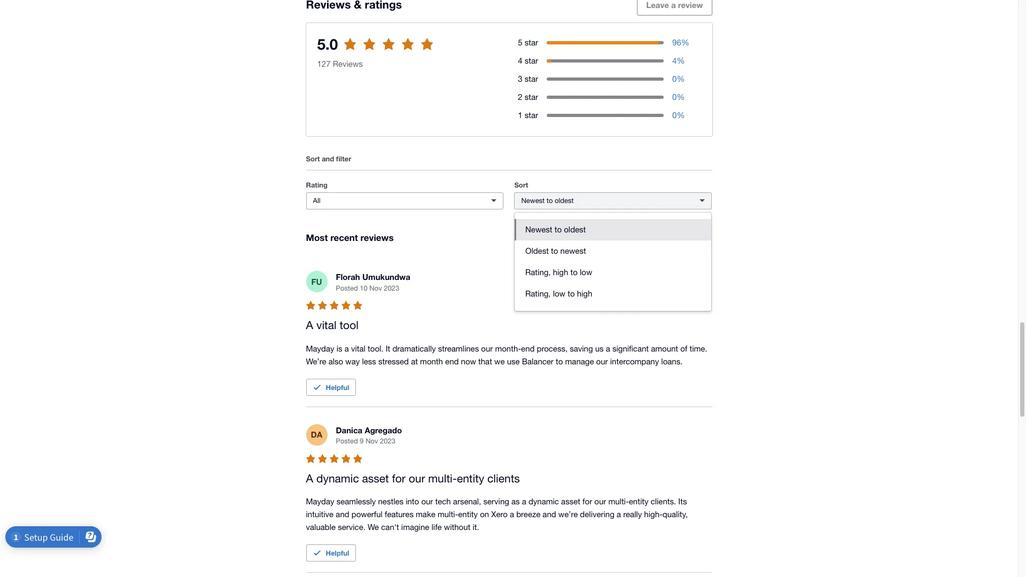 Task type: vqa. For each thing, say whether or not it's contained in the screenshot.
process,
yes



Task type: locate. For each thing, give the bounding box(es) containing it.
%
[[681, 38, 689, 47], [677, 56, 685, 65], [677, 74, 685, 83], [677, 92, 685, 101], [677, 111, 685, 120]]

vital
[[316, 319, 337, 332], [351, 344, 366, 353]]

to
[[351, 46, 359, 55], [547, 197, 553, 205], [555, 225, 562, 234], [551, 246, 558, 255], [571, 268, 578, 277], [568, 289, 575, 298], [556, 357, 563, 366]]

0 horizontal spatial low
[[553, 289, 565, 298]]

posted for vital
[[336, 284, 358, 292]]

2023 inside florah umukundwa posted 10 nov 2023
[[384, 284, 399, 292]]

our up "that"
[[481, 344, 493, 353]]

0 horizontal spatial asset
[[362, 472, 389, 485]]

0 vertical spatial nov
[[370, 284, 382, 292]]

2 helpful from the top
[[326, 549, 349, 558]]

1 vertical spatial multi-
[[608, 497, 629, 506]]

1 vertical spatial 2023
[[380, 437, 396, 445]]

list
[[393, 46, 404, 55]]

most recent reviews
[[306, 232, 394, 243]]

entity up arsenal,
[[457, 472, 484, 485]]

mayday is a vital tool. it dramatically streamlines our month-end process, saving us a significant amount of time. we're also way less stressed at month end now that we use balancer to manage our intercompany loans.
[[306, 344, 710, 366]]

also
[[329, 357, 343, 366]]

2 star from the top
[[525, 56, 538, 65]]

0
[[672, 74, 677, 83], [672, 92, 677, 101], [672, 111, 677, 120]]

posted down florah at the left top of the page
[[336, 284, 358, 292]]

1 a from the top
[[306, 319, 313, 332]]

nov right 9
[[366, 437, 378, 445]]

0 vertical spatial a
[[306, 319, 313, 332]]

imagine
[[401, 523, 429, 532]]

1 0 from the top
[[672, 74, 677, 83]]

star right '5'
[[525, 38, 538, 47]]

end up balancer
[[521, 344, 535, 353]]

star right 2
[[525, 92, 538, 101]]

nov inside danica agregado posted 9 nov 2023
[[366, 437, 378, 445]]

newest for newest to oldest popup button
[[521, 197, 545, 205]]

1 horizontal spatial high
[[577, 289, 592, 298]]

to inside 'button'
[[551, 246, 558, 255]]

vital up the way
[[351, 344, 366, 353]]

xero
[[491, 510, 508, 519]]

1 horizontal spatial asset
[[561, 497, 580, 506]]

star for 1 star
[[525, 111, 538, 120]]

1 horizontal spatial 4
[[672, 56, 677, 65]]

star for 3 star
[[525, 74, 538, 83]]

balancer
[[522, 357, 554, 366]]

newest to oldest for newest to oldest popup button
[[521, 197, 574, 205]]

1 4 from the left
[[518, 56, 522, 65]]

0 horizontal spatial 4
[[518, 56, 522, 65]]

2 vertical spatial 0
[[672, 111, 677, 120]]

0 horizontal spatial high
[[553, 268, 568, 277]]

96 %
[[672, 38, 689, 47]]

4
[[518, 56, 522, 65], [672, 56, 677, 65]]

star
[[525, 38, 538, 47], [525, 56, 538, 65], [525, 74, 538, 83], [525, 92, 538, 101], [525, 111, 538, 120]]

da
[[311, 430, 322, 440]]

and left filter
[[322, 154, 334, 163]]

4 up 3
[[518, 56, 522, 65]]

really
[[623, 510, 642, 519]]

a up we're
[[306, 319, 313, 332]]

1 vertical spatial helpful button
[[306, 545, 356, 562]]

reviews right recent
[[361, 232, 394, 243]]

0 vertical spatial sort
[[306, 154, 320, 163]]

2 0 from the top
[[672, 92, 677, 101]]

0 vertical spatial newest
[[521, 197, 545, 205]]

1 vertical spatial high
[[577, 289, 592, 298]]

reviews
[[361, 46, 390, 55], [361, 232, 394, 243]]

dynamic up seamlessly
[[316, 472, 359, 485]]

0 vertical spatial high
[[553, 268, 568, 277]]

oldest up "newest"
[[564, 225, 586, 234]]

nov right 10
[[370, 284, 382, 292]]

oldest up oldest to newest
[[555, 197, 574, 205]]

star for 5 star
[[525, 38, 538, 47]]

a right as
[[522, 497, 526, 506]]

posted inside florah umukundwa posted 10 nov 2023
[[336, 284, 358, 292]]

list box
[[515, 213, 711, 311]]

2 star
[[518, 92, 538, 101]]

5.0
[[317, 35, 338, 53]]

asset up we're
[[561, 497, 580, 506]]

0 vertical spatial mayday
[[306, 344, 334, 353]]

rating, down oldest
[[525, 268, 551, 277]]

nov for asset
[[366, 437, 378, 445]]

1 vertical spatial newest
[[525, 225, 552, 234]]

1 vertical spatial 0
[[672, 92, 677, 101]]

oldest inside popup button
[[555, 197, 574, 205]]

1 star from the top
[[525, 38, 538, 47]]

for up delivering at the right of page
[[583, 497, 592, 506]]

for up nestles
[[392, 472, 406, 485]]

0 vertical spatial end
[[521, 344, 535, 353]]

1 horizontal spatial dynamic
[[529, 497, 559, 506]]

leave a review button
[[637, 0, 712, 16]]

mayday for vital
[[306, 344, 334, 353]]

our
[[481, 344, 493, 353], [596, 357, 608, 366], [409, 472, 425, 485], [421, 497, 433, 506], [595, 497, 606, 506]]

4 down 96
[[672, 56, 677, 65]]

1 vertical spatial oldest
[[564, 225, 586, 234]]

delivering
[[580, 510, 615, 519]]

leave a review
[[646, 0, 703, 10]]

1 horizontal spatial vital
[[351, 344, 366, 353]]

96
[[672, 38, 681, 47]]

oldest
[[555, 197, 574, 205], [564, 225, 586, 234]]

2 vertical spatial multi-
[[438, 510, 458, 519]]

0 vertical spatial posted
[[336, 284, 358, 292]]

can't
[[381, 523, 399, 532]]

1 vertical spatial asset
[[561, 497, 580, 506]]

1 posted from the top
[[336, 284, 358, 292]]

group containing newest to oldest
[[515, 213, 711, 311]]

vital left tool
[[316, 319, 337, 332]]

0 vertical spatial asset
[[362, 472, 389, 485]]

rating, inside button
[[525, 268, 551, 277]]

helpful down also at the left bottom of page
[[326, 383, 349, 392]]

a left really
[[617, 510, 621, 519]]

0 vertical spatial low
[[580, 268, 592, 277]]

entity down arsenal,
[[458, 510, 478, 519]]

0 %
[[672, 74, 685, 83], [672, 92, 685, 101], [672, 111, 685, 120]]

mayday inside mayday seamlessly nestles into our tech arsenal, serving as a dynamic asset for our multi-entity clients. its intuitive and powerful features make multi-entity on xero a breeze and we're delivering a really high-quality, valuable service. we can't imagine life without it.
[[306, 497, 334, 506]]

3 0 from the top
[[672, 111, 677, 120]]

a vital tool
[[306, 319, 359, 332]]

2 a from the top
[[306, 472, 313, 485]]

a dynamic asset for our multi-entity clients
[[306, 472, 520, 485]]

of
[[681, 344, 688, 353]]

4 star from the top
[[525, 92, 538, 101]]

0 horizontal spatial for
[[392, 472, 406, 485]]

1 vertical spatial sort
[[514, 181, 528, 189]]

a for a vital tool
[[306, 319, 313, 332]]

star right 1
[[525, 111, 538, 120]]

multi- up tech
[[428, 472, 457, 485]]

0 horizontal spatial sort
[[306, 154, 320, 163]]

rating, down rating, high to low
[[525, 289, 551, 298]]

0 vertical spatial 2023
[[384, 284, 399, 292]]

low inside rating, low to high button
[[553, 289, 565, 298]]

posted for dynamic
[[336, 437, 358, 445]]

1 vertical spatial low
[[553, 289, 565, 298]]

high
[[553, 268, 568, 277], [577, 289, 592, 298]]

newest to oldest button
[[514, 192, 712, 209]]

sort for sort and filter
[[306, 154, 320, 163]]

2023 down agregado at the bottom left of page
[[380, 437, 396, 445]]

helpful button
[[306, 379, 356, 396], [306, 545, 356, 562]]

0 horizontal spatial dynamic
[[316, 472, 359, 485]]

1 vertical spatial mayday
[[306, 497, 334, 506]]

month-
[[495, 344, 521, 353]]

1 horizontal spatial sort
[[514, 181, 528, 189]]

a up intuitive
[[306, 472, 313, 485]]

1 vertical spatial newest to oldest
[[525, 225, 586, 234]]

our up delivering at the right of page
[[595, 497, 606, 506]]

we're
[[558, 510, 578, 519]]

newest inside button
[[525, 225, 552, 234]]

seamlessly
[[337, 497, 376, 506]]

0 % for 3 star
[[672, 74, 685, 83]]

0 vertical spatial for
[[392, 472, 406, 485]]

entity
[[457, 472, 484, 485], [629, 497, 649, 506], [458, 510, 478, 519]]

0 vertical spatial rating,
[[525, 268, 551, 277]]

2023 for tool
[[384, 284, 399, 292]]

1 horizontal spatial low
[[580, 268, 592, 277]]

is
[[337, 344, 342, 353]]

asset up nestles
[[362, 472, 389, 485]]

entity up really
[[629, 497, 649, 506]]

star right 3
[[525, 74, 538, 83]]

vital inside 'mayday is a vital tool. it dramatically streamlines our month-end process, saving us a significant amount of time. we're also way less stressed at month end now that we use balancer to manage our intercompany loans.'
[[351, 344, 366, 353]]

and
[[322, 154, 334, 163], [336, 510, 349, 519], [543, 510, 556, 519]]

1 vertical spatial rating,
[[525, 289, 551, 298]]

star up "3 star"
[[525, 56, 538, 65]]

helpful for vital
[[326, 383, 349, 392]]

2023 down umukundwa
[[384, 284, 399, 292]]

1 vertical spatial end
[[445, 357, 459, 366]]

a
[[306, 319, 313, 332], [306, 472, 313, 485]]

oldest for newest to oldest button
[[564, 225, 586, 234]]

2 helpful button from the top
[[306, 545, 356, 562]]

oldest inside button
[[564, 225, 586, 234]]

0 vertical spatial helpful
[[326, 383, 349, 392]]

helpful button down the 'valuable'
[[306, 545, 356, 562]]

low down rating, high to low
[[553, 289, 565, 298]]

sort for sort
[[514, 181, 528, 189]]

% for 2 star
[[677, 92, 685, 101]]

now
[[461, 357, 476, 366]]

high inside button
[[553, 268, 568, 277]]

nov
[[370, 284, 382, 292], [366, 437, 378, 445]]

% for 3 star
[[677, 74, 685, 83]]

% for 5 star
[[681, 38, 689, 47]]

helpful button for vital
[[306, 379, 356, 396]]

reviews left list
[[361, 46, 390, 55]]

1 helpful button from the top
[[306, 379, 356, 396]]

1 vertical spatial posted
[[336, 437, 358, 445]]

posted inside danica agregado posted 9 nov 2023
[[336, 437, 358, 445]]

and left we're
[[543, 510, 556, 519]]

mayday for dynamic
[[306, 497, 334, 506]]

127 reviews
[[317, 59, 363, 68]]

tool.
[[368, 344, 384, 353]]

a right leave at the right top
[[671, 0, 676, 10]]

nov inside florah umukundwa posted 10 nov 2023
[[370, 284, 382, 292]]

mayday up we're
[[306, 344, 334, 353]]

1 vertical spatial 0 %
[[672, 92, 685, 101]]

1 horizontal spatial for
[[583, 497, 592, 506]]

1 vertical spatial helpful
[[326, 549, 349, 558]]

1 vertical spatial nov
[[366, 437, 378, 445]]

0 % for 2 star
[[672, 92, 685, 101]]

and up 'service.'
[[336, 510, 349, 519]]

1 mayday from the top
[[306, 344, 334, 353]]

high down rating, high to low
[[577, 289, 592, 298]]

2 0 % from the top
[[672, 92, 685, 101]]

4 %
[[672, 56, 685, 65]]

for
[[392, 472, 406, 485], [583, 497, 592, 506]]

arsenal,
[[453, 497, 481, 506]]

0 vertical spatial 0
[[672, 74, 677, 83]]

0 vertical spatial helpful button
[[306, 379, 356, 396]]

multi-
[[428, 472, 457, 485], [608, 497, 629, 506], [438, 510, 458, 519]]

0 horizontal spatial and
[[322, 154, 334, 163]]

1 vertical spatial for
[[583, 497, 592, 506]]

0 vertical spatial newest to oldest
[[521, 197, 574, 205]]

3
[[518, 74, 522, 83]]

1 helpful from the top
[[326, 383, 349, 392]]

multi- up really
[[608, 497, 629, 506]]

clients
[[487, 472, 520, 485]]

newest
[[560, 246, 586, 255]]

newest inside popup button
[[521, 197, 545, 205]]

1 rating, from the top
[[525, 268, 551, 277]]

3 0 % from the top
[[672, 111, 685, 120]]

2
[[518, 92, 522, 101]]

asset inside mayday seamlessly nestles into our tech arsenal, serving as a dynamic asset for our multi-entity clients. its intuitive and powerful features make multi-entity on xero a breeze and we're delivering a really high-quality, valuable service. we can't imagine life without it.
[[561, 497, 580, 506]]

2 horizontal spatial and
[[543, 510, 556, 519]]

0 vertical spatial reviews
[[361, 46, 390, 55]]

2 vertical spatial 0 %
[[672, 111, 685, 120]]

1 vertical spatial dynamic
[[529, 497, 559, 506]]

1 0 % from the top
[[672, 74, 685, 83]]

3 star from the top
[[525, 74, 538, 83]]

0 vertical spatial vital
[[316, 319, 337, 332]]

helpful button down also at the left bottom of page
[[306, 379, 356, 396]]

a for a dynamic asset for our multi-entity clients
[[306, 472, 313, 485]]

newest to oldest inside button
[[525, 225, 586, 234]]

5 star from the top
[[525, 111, 538, 120]]

rating, inside button
[[525, 289, 551, 298]]

posted down danica
[[336, 437, 358, 445]]

oldest to newest
[[525, 246, 586, 255]]

umukundwa
[[362, 272, 410, 282]]

2 rating, from the top
[[525, 289, 551, 298]]

helpful down 'service.'
[[326, 549, 349, 558]]

end down streamlines
[[445, 357, 459, 366]]

2 mayday from the top
[[306, 497, 334, 506]]

features
[[385, 510, 414, 519]]

to inside button
[[568, 289, 575, 298]]

2 posted from the top
[[336, 437, 358, 445]]

1 vertical spatial reviews
[[361, 232, 394, 243]]

valuable
[[306, 523, 336, 532]]

dynamic up breeze
[[529, 497, 559, 506]]

multi- down tech
[[438, 510, 458, 519]]

high up the rating, low to high
[[553, 268, 568, 277]]

a
[[671, 0, 676, 10], [345, 344, 349, 353], [606, 344, 610, 353], [522, 497, 526, 506], [510, 510, 514, 519], [617, 510, 621, 519]]

0 vertical spatial oldest
[[555, 197, 574, 205]]

rating, for rating, low to high
[[525, 289, 551, 298]]

mayday up intuitive
[[306, 497, 334, 506]]

0 vertical spatial 0 %
[[672, 74, 685, 83]]

1 vertical spatial a
[[306, 472, 313, 485]]

group
[[515, 213, 711, 311]]

low down "newest"
[[580, 268, 592, 277]]

mayday inside 'mayday is a vital tool. it dramatically streamlines our month-end process, saving us a significant amount of time. we're also way less stressed at month end now that we use balancer to manage our intercompany loans.'
[[306, 344, 334, 353]]

reviews
[[333, 59, 363, 68]]

rating,
[[525, 268, 551, 277], [525, 289, 551, 298]]

dramatically
[[393, 344, 436, 353]]

fu
[[311, 277, 322, 286]]

2023 inside danica agregado posted 9 nov 2023
[[380, 437, 396, 445]]

newest to oldest inside popup button
[[521, 197, 574, 205]]

2 4 from the left
[[672, 56, 677, 65]]

1 vertical spatial vital
[[351, 344, 366, 353]]



Task type: describe. For each thing, give the bounding box(es) containing it.
rating, low to high button
[[515, 283, 711, 305]]

it.
[[473, 523, 479, 532]]

intuitive
[[306, 510, 334, 519]]

skip to reviews list
[[332, 46, 404, 55]]

0 vertical spatial entity
[[457, 472, 484, 485]]

all
[[313, 197, 321, 205]]

rating, high to low
[[525, 268, 592, 277]]

on
[[480, 510, 489, 519]]

2023 for asset
[[380, 437, 396, 445]]

oldest to newest button
[[515, 240, 711, 262]]

mayday seamlessly nestles into our tech arsenal, serving as a dynamic asset for our multi-entity clients. its intuitive and powerful features make multi-entity on xero a breeze and we're delivering a really high-quality, valuable service. we can't imagine life without it.
[[306, 497, 690, 532]]

our up make
[[421, 497, 433, 506]]

all button
[[306, 192, 504, 209]]

tech
[[435, 497, 451, 506]]

0 % for 1 star
[[672, 111, 685, 120]]

a right xero
[[510, 510, 514, 519]]

helpful button for dynamic
[[306, 545, 356, 562]]

high-
[[644, 510, 663, 519]]

rating, for rating, high to low
[[525, 268, 551, 277]]

time.
[[690, 344, 707, 353]]

1 vertical spatial entity
[[629, 497, 649, 506]]

intercompany
[[610, 357, 659, 366]]

filter
[[336, 154, 351, 163]]

oldest for newest to oldest popup button
[[555, 197, 574, 205]]

serving
[[483, 497, 509, 506]]

% for 1 star
[[677, 111, 685, 120]]

3 star
[[518, 74, 538, 83]]

0 vertical spatial multi-
[[428, 472, 457, 485]]

it
[[386, 344, 390, 353]]

to inside popup button
[[547, 197, 553, 205]]

to inside 'mayday is a vital tool. it dramatically streamlines our month-end process, saving us a significant amount of time. we're also way less stressed at month end now that we use balancer to manage our intercompany loans.'
[[556, 357, 563, 366]]

1
[[518, 111, 522, 120]]

without
[[444, 523, 471, 532]]

florah
[[336, 272, 360, 282]]

a right us
[[606, 344, 610, 353]]

at
[[411, 357, 418, 366]]

a inside button
[[671, 0, 676, 10]]

1 horizontal spatial end
[[521, 344, 535, 353]]

tool
[[340, 319, 359, 332]]

significant
[[612, 344, 649, 353]]

0 horizontal spatial vital
[[316, 319, 337, 332]]

leave
[[646, 0, 669, 10]]

2 vertical spatial entity
[[458, 510, 478, 519]]

0 horizontal spatial end
[[445, 357, 459, 366]]

into
[[406, 497, 419, 506]]

a right is
[[345, 344, 349, 353]]

nestles
[[378, 497, 404, 506]]

stressed
[[378, 357, 409, 366]]

nov for tool
[[370, 284, 382, 292]]

list box containing newest to oldest
[[515, 213, 711, 311]]

we're
[[306, 357, 326, 366]]

reviews for recent
[[361, 232, 394, 243]]

0 for 2 star
[[672, 92, 677, 101]]

danica
[[336, 425, 362, 435]]

skip to reviews list link
[[323, 40, 413, 61]]

star for 4 star
[[525, 56, 538, 65]]

rating
[[306, 181, 328, 189]]

oldest
[[525, 246, 549, 255]]

0 vertical spatial dynamic
[[316, 472, 359, 485]]

our down us
[[596, 357, 608, 366]]

4 for 4 %
[[672, 56, 677, 65]]

agregado
[[365, 425, 402, 435]]

life
[[432, 523, 442, 532]]

for inside mayday seamlessly nestles into our tech arsenal, serving as a dynamic asset for our multi-entity clients. its intuitive and powerful features make multi-entity on xero a breeze and we're delivering a really high-quality, valuable service. we can't imagine life without it.
[[583, 497, 592, 506]]

as
[[511, 497, 520, 506]]

process,
[[537, 344, 568, 353]]

its
[[678, 497, 687, 506]]

low inside rating, high to low button
[[580, 268, 592, 277]]

amount
[[651, 344, 678, 353]]

helpful for dynamic
[[326, 549, 349, 558]]

newest to oldest for newest to oldest button
[[525, 225, 586, 234]]

1 star
[[518, 111, 538, 120]]

star for 2 star
[[525, 92, 538, 101]]

less
[[362, 357, 376, 366]]

rating, high to low button
[[515, 262, 711, 283]]

quality,
[[663, 510, 688, 519]]

danica agregado posted 9 nov 2023
[[336, 425, 402, 445]]

service.
[[338, 523, 366, 532]]

recent
[[330, 232, 358, 243]]

0 for 1 star
[[672, 111, 677, 120]]

streamlines
[[438, 344, 479, 353]]

high inside button
[[577, 289, 592, 298]]

breeze
[[516, 510, 540, 519]]

our up "into"
[[409, 472, 425, 485]]

10
[[360, 284, 368, 292]]

month
[[420, 357, 443, 366]]

rating, low to high
[[525, 289, 592, 298]]

9
[[360, 437, 364, 445]]

0 for 3 star
[[672, 74, 677, 83]]

reviews for to
[[361, 46, 390, 55]]

127
[[317, 59, 331, 68]]

way
[[345, 357, 360, 366]]

manage
[[565, 357, 594, 366]]

powerful
[[352, 510, 383, 519]]

that
[[478, 357, 492, 366]]

newest to oldest button
[[515, 219, 711, 240]]

make
[[416, 510, 435, 519]]

4 star
[[518, 56, 538, 65]]

% for 4 star
[[677, 56, 685, 65]]

most
[[306, 232, 328, 243]]

1 horizontal spatial and
[[336, 510, 349, 519]]

4 for 4 star
[[518, 56, 522, 65]]

newest for newest to oldest button
[[525, 225, 552, 234]]

us
[[595, 344, 604, 353]]

5
[[518, 38, 522, 47]]

sort and filter
[[306, 154, 351, 163]]

we
[[494, 357, 505, 366]]

dynamic inside mayday seamlessly nestles into our tech arsenal, serving as a dynamic asset for our multi-entity clients. its intuitive and powerful features make multi-entity on xero a breeze and we're delivering a really high-quality, valuable service. we can't imagine life without it.
[[529, 497, 559, 506]]

we
[[368, 523, 379, 532]]



